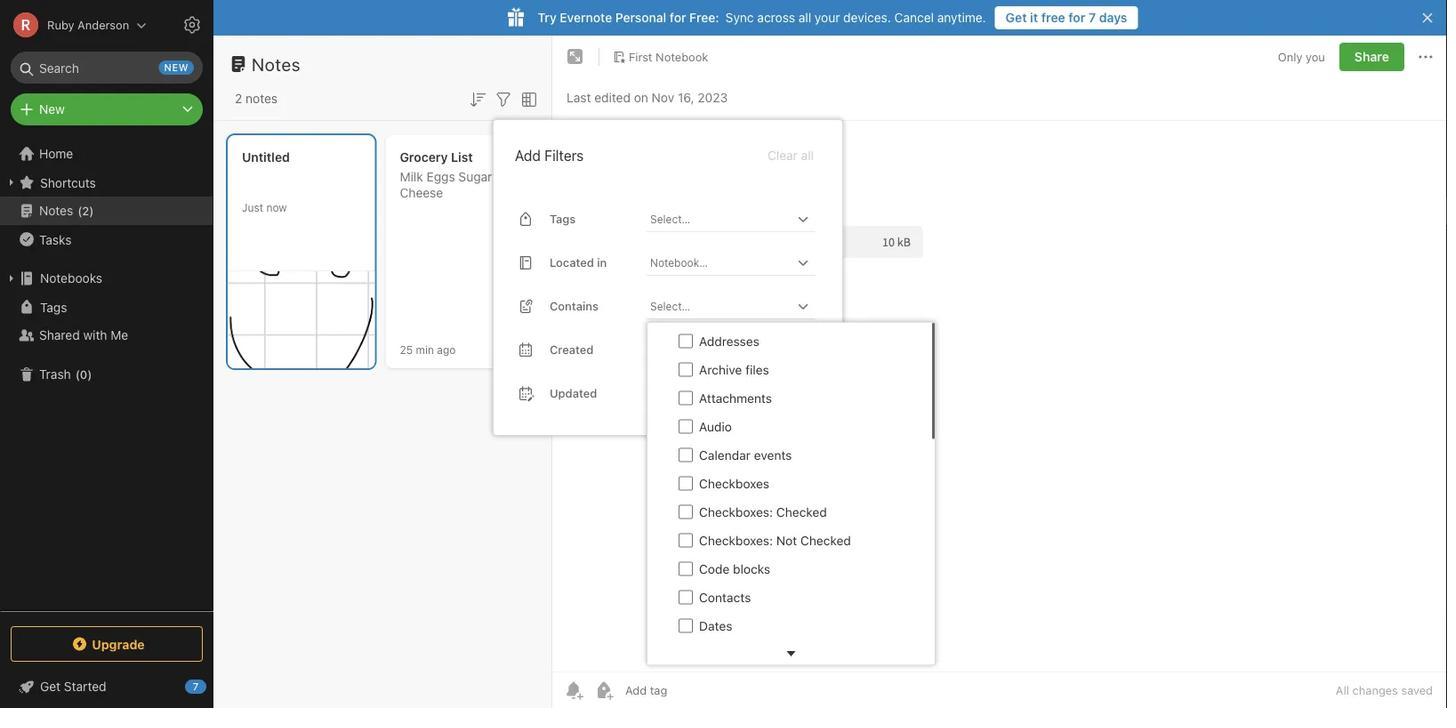 Task type: locate. For each thing, give the bounding box(es) containing it.
shared with me link
[[0, 321, 213, 350]]

nov
[[652, 90, 674, 105]]

more actions image
[[1415, 46, 1437, 68]]

 input text field
[[648, 206, 793, 231], [648, 250, 793, 275]]

saved
[[1401, 684, 1433, 697]]

all inside button
[[801, 148, 814, 163]]

0 vertical spatial notes
[[252, 53, 301, 74]]

( for notes
[[78, 204, 82, 217]]

2023
[[698, 90, 728, 105]]

Select475 checkbox
[[679, 590, 693, 604]]

tags inside button
[[40, 300, 67, 314]]

) for notes
[[89, 204, 94, 217]]

files
[[746, 362, 769, 377]]

(
[[78, 204, 82, 217], [75, 368, 80, 381]]

checked
[[776, 505, 827, 519], [800, 533, 851, 548]]

located
[[550, 256, 594, 269]]

0 vertical spatial  input text field
[[648, 206, 793, 231]]

tags up shared on the top left
[[40, 300, 67, 314]]

( right trash
[[75, 368, 80, 381]]

2 inside 'note list' "element"
[[235, 91, 242, 106]]

sugar
[[458, 169, 492, 184]]

0 vertical spatial (
[[78, 204, 82, 217]]

try evernote personal for free: sync across all your devices. cancel anytime.
[[538, 10, 986, 25]]

0 vertical spatial get
[[1006, 10, 1027, 25]]

days
[[1099, 10, 1127, 25]]

0 horizontal spatial for
[[670, 10, 686, 25]]

expand note image
[[565, 46, 586, 68]]

now
[[266, 201, 287, 213]]

new button
[[11, 93, 203, 125]]

25 min ago
[[400, 343, 456, 356]]

)
[[89, 204, 94, 217], [87, 368, 92, 381]]

archive files
[[699, 362, 769, 377]]

get inside help and learning task checklist field
[[40, 679, 61, 694]]

new
[[39, 102, 65, 117]]

notes for notes ( 2 )
[[39, 203, 73, 218]]

add filters image
[[493, 89, 514, 110]]

shared
[[39, 328, 80, 342]]

checkboxes: up code blocks
[[699, 533, 773, 548]]

just now
[[242, 201, 287, 213]]

you
[[1306, 50, 1325, 63]]

1 vertical spatial notes
[[39, 203, 73, 218]]

tags up located
[[550, 212, 576, 226]]

1 horizontal spatial 7
[[1089, 10, 1096, 25]]

7
[[1089, 10, 1096, 25], [193, 681, 199, 692]]

2 left notes
[[235, 91, 242, 106]]

clear all
[[768, 148, 814, 163]]

0 vertical spatial all
[[799, 10, 811, 25]]

first
[[629, 50, 653, 63]]

trash ( 0 )
[[39, 367, 92, 382]]

0 horizontal spatial get
[[40, 679, 61, 694]]

1 horizontal spatial 2
[[235, 91, 242, 106]]

7 left days on the right
[[1089, 10, 1096, 25]]

me
[[111, 328, 128, 342]]

notebooks link
[[0, 264, 213, 293]]

grocery list milk eggs sugar cheese
[[400, 150, 492, 200]]

checkboxes:
[[699, 505, 773, 519], [699, 533, 773, 548]]

) down the shortcuts button
[[89, 204, 94, 217]]

notes up the tasks
[[39, 203, 73, 218]]

settings image
[[181, 14, 203, 36]]

tags
[[550, 212, 576, 226], [40, 300, 67, 314]]

Select471 checkbox
[[679, 476, 693, 490]]

1 horizontal spatial notes
[[252, 53, 301, 74]]

1 vertical spatial 7
[[193, 681, 199, 692]]

1 vertical spatial (
[[75, 368, 80, 381]]

for inside button
[[1069, 10, 1086, 25]]

0 vertical spatial tags
[[550, 212, 576, 226]]

get inside button
[[1006, 10, 1027, 25]]

home
[[39, 146, 73, 161]]

Select469 checkbox
[[679, 419, 693, 433]]

0 horizontal spatial tags
[[40, 300, 67, 314]]

1 horizontal spatial get
[[1006, 10, 1027, 25]]

1 vertical spatial all
[[801, 148, 814, 163]]

1  input text field from the top
[[648, 206, 793, 231]]

contains
[[550, 299, 599, 313]]

Add tag field
[[624, 683, 757, 698]]

 input text field inside the tags field
[[648, 206, 793, 231]]

checkboxes: down checkboxes
[[699, 505, 773, 519]]

2
[[235, 91, 242, 106], [82, 204, 89, 217]]

Select476 checkbox
[[679, 618, 693, 633]]

 input text field up  input text field
[[648, 250, 793, 275]]

across
[[757, 10, 795, 25]]

1 vertical spatial )
[[87, 368, 92, 381]]

for left free:
[[670, 10, 686, 25]]

2  input text field from the top
[[648, 250, 793, 275]]

checkboxes
[[699, 476, 769, 491]]

( inside notes ( 2 )
[[78, 204, 82, 217]]

0 horizontal spatial 2
[[82, 204, 89, 217]]

) inside notes ( 2 )
[[89, 204, 94, 217]]

checked up not
[[776, 505, 827, 519]]

notebook
[[656, 50, 708, 63]]

 input text field up located in field
[[648, 206, 793, 231]]

2 for from the left
[[1069, 10, 1086, 25]]

) right trash
[[87, 368, 92, 381]]

More actions field
[[1415, 43, 1437, 71]]

clear all button
[[766, 145, 816, 166]]

1 checkboxes: from the top
[[699, 505, 773, 519]]

1 horizontal spatial for
[[1069, 10, 1086, 25]]

tags button
[[0, 293, 213, 321]]

1 vertical spatial  input text field
[[648, 250, 793, 275]]

updated
[[550, 387, 597, 400]]

eggs
[[427, 169, 455, 184]]

ruby
[[47, 18, 74, 32]]

shared with me
[[39, 328, 128, 342]]

for right free
[[1069, 10, 1086, 25]]

1 vertical spatial 2
[[82, 204, 89, 217]]

for
[[670, 10, 686, 25], [1069, 10, 1086, 25]]

1 vertical spatial get
[[40, 679, 61, 694]]

checkboxes: for checkboxes: checked
[[699, 505, 773, 519]]

2 down shortcuts
[[82, 204, 89, 217]]

Sort options field
[[467, 87, 488, 110]]

tree containing home
[[0, 140, 213, 610]]

1 for from the left
[[670, 10, 686, 25]]

anytime.
[[937, 10, 986, 25]]

all left your at the right top
[[799, 10, 811, 25]]

7 left click to collapse image
[[193, 681, 199, 692]]

Select472 checkbox
[[679, 504, 693, 519]]

1 vertical spatial checkboxes:
[[699, 533, 773, 548]]

get it free for 7 days button
[[995, 6, 1138, 29]]

notes inside 'note list' "element"
[[252, 53, 301, 74]]

on
[[634, 90, 648, 105]]

for for 7
[[1069, 10, 1086, 25]]

 input text field inside located in field
[[648, 250, 793, 275]]

in
[[597, 256, 607, 269]]

get
[[1006, 10, 1027, 25], [40, 679, 61, 694]]

0 horizontal spatial notes
[[39, 203, 73, 218]]

notes
[[246, 91, 278, 106]]

0 vertical spatial 7
[[1089, 10, 1096, 25]]

new search field
[[23, 52, 194, 84]]

0 horizontal spatial 7
[[193, 681, 199, 692]]

ruby anderson
[[47, 18, 129, 32]]

notes inside tree
[[39, 203, 73, 218]]

add filters
[[515, 147, 584, 164]]

first notebook button
[[607, 44, 715, 69]]

just
[[242, 201, 263, 213]]

notes up notes
[[252, 53, 301, 74]]

new
[[164, 62, 189, 73]]

cancel
[[894, 10, 934, 25]]

get left "started"
[[40, 679, 61, 694]]

all right clear
[[801, 148, 814, 163]]

anderson
[[78, 18, 129, 32]]

tree
[[0, 140, 213, 610]]

Select467 checkbox
[[679, 362, 693, 376]]

1 vertical spatial tags
[[40, 300, 67, 314]]

milk
[[400, 169, 423, 184]]

sync
[[726, 10, 754, 25]]

0 vertical spatial checkboxes:
[[699, 505, 773, 519]]

0 vertical spatial )
[[89, 204, 94, 217]]

get left it
[[1006, 10, 1027, 25]]

( down shortcuts
[[78, 204, 82, 217]]

row group
[[648, 323, 932, 708]]

( inside trash ( 0 )
[[75, 368, 80, 381]]

0 vertical spatial 2
[[235, 91, 242, 106]]

calendar events
[[699, 448, 792, 462]]

) inside trash ( 0 )
[[87, 368, 92, 381]]

thumbnail image
[[228, 271, 375, 368]]

checked right not
[[800, 533, 851, 548]]

0
[[80, 368, 87, 381]]

2 checkboxes: from the top
[[699, 533, 773, 548]]

min
[[416, 343, 434, 356]]

notes for notes
[[252, 53, 301, 74]]

upgrade button
[[11, 626, 203, 662]]

Help and Learning task checklist field
[[0, 672, 213, 701]]

trash
[[39, 367, 71, 382]]



Task type: describe. For each thing, give the bounding box(es) containing it.
list
[[451, 150, 473, 165]]

filters
[[545, 147, 584, 164]]

get for get started
[[40, 679, 61, 694]]

) for trash
[[87, 368, 92, 381]]

last
[[567, 90, 591, 105]]

shortcuts button
[[0, 168, 213, 197]]

 input text field for located in
[[648, 250, 793, 275]]

free:
[[690, 10, 719, 25]]

expand notebooks image
[[4, 271, 19, 286]]

upgrade
[[92, 637, 145, 651]]

add
[[515, 147, 541, 164]]

( for trash
[[75, 368, 80, 381]]

with
[[83, 328, 107, 342]]

home link
[[0, 140, 213, 168]]

7 inside help and learning task checklist field
[[193, 681, 199, 692]]

notes ( 2 )
[[39, 203, 94, 218]]

1 vertical spatial checked
[[800, 533, 851, 548]]

not
[[776, 533, 797, 548]]

Contains field
[[647, 293, 816, 319]]

attachments
[[699, 391, 772, 405]]

checkboxes: for checkboxes: not checked
[[699, 533, 773, 548]]

code
[[699, 562, 730, 576]]

it
[[1030, 10, 1038, 25]]

devices.
[[843, 10, 891, 25]]

events
[[754, 448, 792, 462]]

started
[[64, 679, 106, 694]]

Select473 checkbox
[[679, 533, 693, 547]]

Account field
[[0, 7, 147, 43]]

cheese
[[400, 185, 443, 200]]

Search text field
[[23, 52, 190, 84]]

your
[[815, 10, 840, 25]]

note list element
[[213, 36, 552, 708]]

free
[[1041, 10, 1065, 25]]

0 vertical spatial checked
[[776, 505, 827, 519]]

last edited on nov 16, 2023
[[567, 90, 728, 105]]

all changes saved
[[1336, 684, 1433, 697]]

blocks
[[733, 562, 770, 576]]

add a reminder image
[[563, 680, 584, 701]]

Select470 checkbox
[[679, 448, 693, 462]]

created
[[550, 343, 594, 356]]

untitled
[[242, 150, 290, 165]]

checkboxes: checked
[[699, 505, 827, 519]]

notebooks
[[40, 271, 102, 286]]

try
[[538, 10, 557, 25]]

code blocks
[[699, 562, 770, 576]]

first notebook
[[629, 50, 708, 63]]

View options field
[[514, 87, 540, 110]]

ago
[[437, 343, 456, 356]]

personal
[[615, 10, 666, 25]]

get for get it free for 7 days
[[1006, 10, 1027, 25]]

note window element
[[552, 36, 1447, 708]]

checkboxes: not checked
[[699, 533, 851, 548]]

evernote
[[560, 10, 612, 25]]

get it free for 7 days
[[1006, 10, 1127, 25]]

Select477 checkbox
[[679, 647, 693, 661]]

1 horizontal spatial tags
[[550, 212, 576, 226]]

get started
[[40, 679, 106, 694]]

Select474 checkbox
[[679, 561, 693, 576]]

Add filters field
[[493, 87, 514, 110]]

add tag image
[[593, 680, 615, 701]]

share button
[[1340, 43, 1405, 71]]

share
[[1355, 49, 1389, 64]]

tasks
[[39, 232, 72, 247]]

2 notes
[[235, 91, 278, 106]]

25
[[400, 343, 413, 356]]

Select468 checkbox
[[679, 391, 693, 405]]

located in
[[550, 256, 607, 269]]

Note Editor text field
[[552, 121, 1447, 672]]

only
[[1278, 50, 1303, 63]]

Located in field
[[647, 250, 816, 276]]

7 inside button
[[1089, 10, 1096, 25]]

archive
[[699, 362, 742, 377]]

for for free:
[[670, 10, 686, 25]]

addresses
[[699, 334, 760, 349]]

 input text field for tags
[[648, 206, 793, 231]]

only you
[[1278, 50, 1325, 63]]

dates
[[699, 618, 732, 633]]

shortcuts
[[40, 175, 96, 190]]

Tags field
[[647, 206, 816, 232]]

2 inside notes ( 2 )
[[82, 204, 89, 217]]

calendar
[[699, 448, 751, 462]]

changes
[[1353, 684, 1398, 697]]

 input text field
[[648, 293, 793, 318]]

row group containing addresses
[[648, 323, 932, 708]]

clear
[[768, 148, 798, 163]]

Select466 checkbox
[[679, 334, 693, 348]]

grocery
[[400, 150, 448, 165]]

click to collapse image
[[207, 675, 220, 696]]

audio
[[699, 419, 732, 434]]

16,
[[678, 90, 694, 105]]

tasks button
[[0, 225, 213, 254]]

contacts
[[699, 590, 751, 605]]



Task type: vqa. For each thing, say whether or not it's contained in the screenshot.
Upgrade Popup Button on the left
yes



